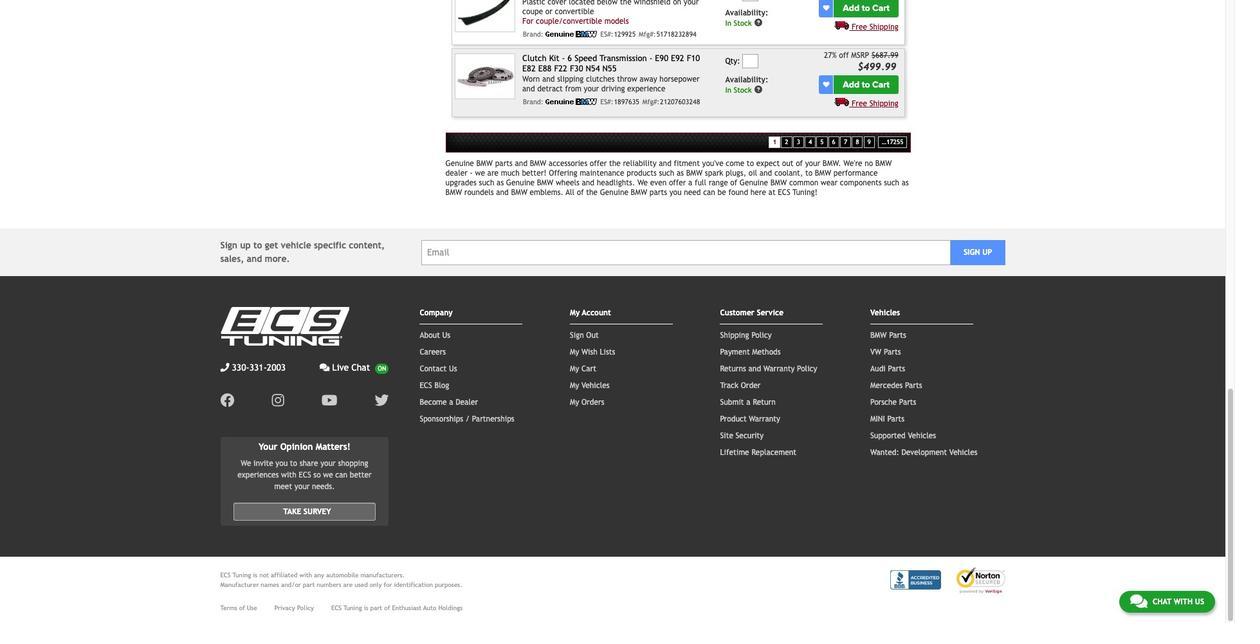 Task type: vqa. For each thing, say whether or not it's contained in the screenshot.
Returns and Exchanges link
no



Task type: locate. For each thing, give the bounding box(es) containing it.
1 vertical spatial add to wish list image
[[823, 81, 830, 88]]

my left account
[[570, 309, 580, 318]]

0 vertical spatial can
[[704, 188, 716, 197]]

partnerships
[[472, 415, 515, 424]]

parts down even
[[650, 188, 667, 197]]

part down only
[[370, 604, 382, 612]]

warranty down return
[[749, 415, 781, 424]]

0 vertical spatial cart
[[873, 2, 890, 13]]

1 free from the top
[[852, 22, 868, 31]]

and down 'maintenance'
[[582, 179, 595, 188]]

6 inside 6 link
[[833, 138, 836, 145]]

parts up vw parts
[[890, 331, 907, 340]]

1 brand: from the top
[[523, 30, 544, 38]]

0 vertical spatial availability:
[[726, 8, 769, 17]]

we're
[[844, 159, 863, 168]]

1 horizontal spatial you
[[670, 188, 682, 197]]

you right invite
[[276, 459, 288, 468]]

6 right 5
[[833, 138, 836, 145]]

with right comments image
[[1174, 597, 1193, 606]]

0 horizontal spatial we
[[241, 459, 251, 468]]

0 vertical spatial 6
[[568, 53, 572, 63]]

es#: down models
[[601, 30, 614, 38]]

your
[[684, 0, 699, 6], [584, 84, 599, 93], [806, 159, 821, 168], [321, 459, 336, 468], [295, 482, 310, 491]]

porsche
[[871, 398, 897, 407]]

ecs up "manufacturer"
[[220, 572, 231, 579]]

1 horizontal spatial we
[[475, 169, 485, 178]]

1 genuine bmw - corporate logo image from the top
[[546, 31, 598, 37]]

1 availability: from the top
[[726, 8, 769, 17]]

enthusiast auto holdings link
[[392, 603, 463, 613]]

are
[[488, 169, 499, 178], [343, 581, 353, 588]]

are inside ecs tuning is not affiliated with any automobile manufacturers. manufacturer names and/or part numbers are used only for identification purposes.
[[343, 581, 353, 588]]

track order link
[[720, 381, 761, 390]]

1 vertical spatial are
[[343, 581, 353, 588]]

in for question sign icon
[[726, 85, 732, 94]]

0 horizontal spatial is
[[253, 572, 258, 579]]

my for my account
[[570, 309, 580, 318]]

names
[[261, 581, 279, 588]]

to up oil
[[747, 159, 754, 168]]

we down the products
[[638, 179, 648, 188]]

can down shopping
[[336, 471, 348, 480]]

and right sales,
[[247, 254, 262, 264]]

free shipping up $687.99
[[852, 22, 899, 31]]

0 vertical spatial you
[[670, 188, 682, 197]]

stock for question sign icon
[[734, 85, 752, 94]]

1 vertical spatial warranty
[[749, 415, 781, 424]]

0 horizontal spatial chat
[[352, 363, 370, 373]]

1 vertical spatial is
[[364, 604, 369, 612]]

0 vertical spatial offer
[[590, 159, 607, 168]]

up
[[240, 240, 251, 251], [983, 248, 993, 257]]

parts down porsche parts in the bottom of the page
[[888, 415, 905, 424]]

of right all
[[577, 188, 584, 197]]

and down worn
[[523, 84, 535, 93]]

need
[[684, 188, 701, 197]]

take survey button
[[233, 503, 376, 521]]

and down expect
[[760, 169, 773, 178]]

1 horizontal spatial are
[[488, 169, 499, 178]]

0 horizontal spatial as
[[497, 179, 504, 188]]

ecs tuning is part of enthusiast auto holdings
[[331, 604, 463, 612]]

1 vertical spatial we
[[241, 459, 251, 468]]

facebook logo image
[[220, 394, 235, 408]]

add to cart button down $499.99
[[834, 75, 899, 94]]

1 vertical spatial with
[[300, 572, 312, 579]]

cart up $687.99
[[873, 2, 890, 13]]

2 free shipping image from the top
[[835, 97, 850, 106]]

off
[[839, 51, 849, 60]]

my left "wish"
[[570, 348, 579, 357]]

my vehicles
[[570, 381, 610, 390]]

we inside genuine bmw parts and bmw accessories offer the reliability and fitment you've come to expect out of your bmw. we're no bmw dealer - we are much better! offering maintenance products such as bmw spark plugs, oil and coolant, to bmw performance upgrades such as genuine bmw wheels and headlights. we even offer a full range of genuine bmw common wear components such as bmw roundels and bmw emblems. all of the genuine bmw parts you need can be found here at ecs tuning!
[[638, 179, 648, 188]]

2 horizontal spatial such
[[884, 179, 900, 188]]

mfg#: right 129925
[[639, 30, 656, 38]]

a for company
[[449, 398, 453, 407]]

parts for audi parts
[[888, 365, 906, 374]]

parts for porsche parts
[[900, 398, 917, 407]]

0 vertical spatial brand:
[[523, 30, 544, 38]]

your right on
[[684, 0, 699, 6]]

are down automobile at left bottom
[[343, 581, 353, 588]]

genuine bmw - corporate logo image for es#: 129925 mfg#: 51718232894
[[546, 31, 598, 37]]

sign for sign up to get vehicle specific content, sales, and more.
[[220, 240, 238, 251]]

ecs down numbers
[[331, 604, 342, 612]]

free
[[852, 22, 868, 31], [852, 99, 868, 108]]

1 in from the top
[[726, 18, 732, 27]]

1 free shipping from the top
[[852, 22, 899, 31]]

ecs for ecs tuning is not affiliated with any automobile manufacturers. manufacturer names and/or part numbers are used only for identification purposes.
[[220, 572, 231, 579]]

free for first free shipping "icon" from the bottom of the page
[[852, 99, 868, 108]]

1 vertical spatial you
[[276, 459, 288, 468]]

-
[[562, 53, 565, 63], [650, 53, 653, 63], [470, 169, 473, 178]]

- right kit
[[562, 53, 565, 63]]

tuning inside ecs tuning is not affiliated with any automobile manufacturers. manufacturer names and/or part numbers are used only for identification purposes.
[[233, 572, 251, 579]]

in down qty:
[[726, 85, 732, 94]]

numbers
[[317, 581, 341, 588]]

0 horizontal spatial a
[[449, 398, 453, 407]]

much
[[501, 169, 520, 178]]

1 horizontal spatial we
[[638, 179, 648, 188]]

replacement
[[752, 448, 797, 457]]

27% off msrp $687.99 $499.99
[[824, 51, 899, 72]]

your opinion matters!
[[259, 442, 351, 452]]

bmw up better!
[[530, 159, 547, 168]]

2 brand: from the top
[[523, 98, 544, 105]]

mercedes
[[871, 381, 903, 390]]

live chat
[[332, 363, 370, 373]]

qty:
[[726, 57, 741, 66]]

better
[[350, 471, 372, 480]]

question sign image
[[754, 18, 763, 27]]

tuning up "manufacturer"
[[233, 572, 251, 579]]

product warranty link
[[720, 415, 781, 424]]

1 vertical spatial us
[[449, 365, 457, 374]]

1 vertical spatial add to cart button
[[834, 75, 899, 94]]

2 vertical spatial policy
[[297, 604, 314, 612]]

genuine bmw - corporate logo image
[[546, 31, 598, 37], [546, 98, 598, 105]]

1 horizontal spatial can
[[704, 188, 716, 197]]

free shipping
[[852, 22, 899, 31], [852, 99, 899, 108]]

cover
[[548, 0, 567, 6]]

1 free shipping image from the top
[[835, 21, 850, 30]]

terms of use link
[[220, 603, 257, 613]]

1 vertical spatial policy
[[797, 365, 818, 374]]

slipping
[[557, 75, 584, 84]]

shipping
[[870, 22, 899, 31], [870, 99, 899, 108], [720, 331, 750, 340]]

twitter logo image
[[375, 394, 389, 408]]

0 vertical spatial add to cart
[[843, 2, 890, 13]]

mfg#: for 21207603248
[[643, 98, 660, 105]]

us right comments image
[[1196, 597, 1205, 606]]

0 vertical spatial the
[[620, 0, 632, 6]]

0 vertical spatial tuning
[[233, 572, 251, 579]]

e90
[[655, 53, 669, 63]]

your right meet on the left
[[295, 482, 310, 491]]

None text field
[[743, 54, 759, 68]]

bmw up emblems.
[[537, 179, 554, 188]]

1 horizontal spatial with
[[300, 572, 312, 579]]

1
[[773, 138, 777, 145]]

us for about us
[[442, 331, 451, 340]]

1 vertical spatial can
[[336, 471, 348, 480]]

used
[[355, 581, 368, 588]]

us right "about"
[[442, 331, 451, 340]]

ecs inside ecs tuning is not affiliated with any automobile manufacturers. manufacturer names and/or part numbers are used only for identification purposes.
[[220, 572, 231, 579]]

1 vertical spatial free shipping image
[[835, 97, 850, 106]]

brand: for es#: 129925 mfg#: 51718232894
[[523, 30, 544, 38]]

0 horizontal spatial 6
[[568, 53, 572, 63]]

add to cart down $499.99
[[843, 79, 890, 90]]

stock left question sign image
[[734, 18, 752, 27]]

1 vertical spatial cart
[[873, 79, 890, 90]]

chat right live
[[352, 363, 370, 373]]

0 vertical spatial add to cart button
[[834, 0, 899, 17]]

2 horizontal spatial a
[[747, 398, 751, 407]]

parts for mercedes parts
[[905, 381, 923, 390]]

0 vertical spatial we
[[638, 179, 648, 188]]

es#: 1897635 mfg#: 21207603248
[[601, 98, 700, 105]]

ecs for ecs tuning is part of enthusiast auto holdings
[[331, 604, 342, 612]]

we up roundels
[[475, 169, 485, 178]]

of down the plugs,
[[731, 179, 738, 188]]

genuine down oil
[[740, 179, 769, 188]]

shipping policy
[[720, 331, 772, 340]]

your up so
[[321, 459, 336, 468]]

parts for mini parts
[[888, 415, 905, 424]]

1 es#: from the top
[[601, 30, 614, 38]]

in
[[726, 18, 732, 27], [726, 85, 732, 94]]

my for my orders
[[570, 398, 579, 407]]

phone image
[[220, 363, 229, 372]]

youtube logo image
[[322, 394, 338, 408]]

add to cart up msrp
[[843, 2, 890, 13]]

we inside genuine bmw parts and bmw accessories offer the reliability and fitment you've come to expect out of your bmw. we're no bmw dealer - we are much better! offering maintenance products such as bmw spark plugs, oil and coolant, to bmw performance upgrades such as genuine bmw wheels and headlights. we even offer a full range of genuine bmw common wear components such as bmw roundels and bmw emblems. all of the genuine bmw parts you need can be found here at ecs tuning!
[[475, 169, 485, 178]]

bmw down much
[[511, 188, 528, 197]]

my for my wish lists
[[570, 348, 579, 357]]

part down any
[[303, 581, 315, 588]]

1 my from the top
[[570, 309, 580, 318]]

2 add to cart from the top
[[843, 79, 890, 90]]

ecs blog
[[420, 381, 449, 390]]

- up upgrades
[[470, 169, 473, 178]]

kit
[[549, 53, 560, 63]]

coupe
[[523, 7, 543, 16]]

vehicles up wanted: development vehicles
[[908, 432, 936, 441]]

1 horizontal spatial tuning
[[344, 604, 362, 612]]

meet
[[274, 482, 292, 491]]

2 genuine bmw - corporate logo image from the top
[[546, 98, 598, 105]]

1 vertical spatial availability:
[[726, 75, 769, 84]]

2 horizontal spatial as
[[902, 179, 909, 188]]

as down much
[[497, 179, 504, 188]]

f10
[[687, 53, 700, 63]]

so
[[314, 471, 321, 480]]

such up roundels
[[479, 179, 495, 188]]

components
[[840, 179, 882, 188]]

performance
[[834, 169, 878, 178]]

ecs inside genuine bmw parts and bmw accessories offer the reliability and fitment you've come to expect out of your bmw. we're no bmw dealer - we are much better! offering maintenance products such as bmw spark plugs, oil and coolant, to bmw performance upgrades such as genuine bmw wheels and headlights. we even offer a full range of genuine bmw common wear components such as bmw roundels and bmw emblems. all of the genuine bmw parts you need can be found here at ecs tuning!
[[778, 188, 791, 197]]

2 free from the top
[[852, 99, 868, 108]]

1 add to cart button from the top
[[834, 0, 899, 17]]

add down 27% off msrp $687.99 $499.99 in the top of the page
[[843, 79, 860, 90]]

up for sign up to get vehicle specific content, sales, and more.
[[240, 240, 251, 251]]

3 my from the top
[[570, 365, 579, 374]]

my for my vehicles
[[570, 381, 579, 390]]

1 vertical spatial the
[[609, 159, 621, 168]]

stock
[[734, 18, 752, 27], [734, 85, 752, 94]]

upgrades
[[446, 179, 477, 188]]

0 vertical spatial are
[[488, 169, 499, 178]]

add to wish list image down 27%
[[823, 81, 830, 88]]

my left orders
[[570, 398, 579, 407]]

specific
[[314, 240, 346, 251]]

needs.
[[312, 482, 335, 491]]

sales,
[[220, 254, 244, 264]]

policy
[[752, 331, 772, 340], [797, 365, 818, 374], [297, 604, 314, 612]]

1 horizontal spatial a
[[689, 179, 693, 188]]

0 vertical spatial in
[[726, 18, 732, 27]]

0 horizontal spatial such
[[479, 179, 495, 188]]

4 my from the top
[[570, 381, 579, 390]]

is left the not on the bottom
[[253, 572, 258, 579]]

to down $499.99
[[862, 79, 870, 90]]

add for 2nd add to wish list icon
[[843, 79, 860, 90]]

audi
[[871, 365, 886, 374]]

add to wish list image up 27%
[[823, 5, 830, 11]]

2 add from the top
[[843, 79, 860, 90]]

1 horizontal spatial parts
[[650, 188, 667, 197]]

as down …17255 link
[[902, 179, 909, 188]]

is inside ecs tuning is not affiliated with any automobile manufacturers. manufacturer names and/or part numbers are used only for identification purposes.
[[253, 572, 258, 579]]

sign for sign up
[[964, 248, 981, 257]]

6 up f30
[[568, 53, 572, 63]]

5 my from the top
[[570, 398, 579, 407]]

a left "dealer" at the left of page
[[449, 398, 453, 407]]

free up msrp
[[852, 22, 868, 31]]

1 horizontal spatial -
[[562, 53, 565, 63]]

0 vertical spatial add to wish list image
[[823, 5, 830, 11]]

your inside genuine bmw parts and bmw accessories offer the reliability and fitment you've come to expect out of your bmw. we're no bmw dealer - we are much better! offering maintenance products such as bmw spark plugs, oil and coolant, to bmw performance upgrades such as genuine bmw wheels and headlights. we even offer a full range of genuine bmw common wear components such as bmw roundels and bmw emblems. all of the genuine bmw parts you need can be found here at ecs tuning!
[[806, 159, 821, 168]]

0 vertical spatial availability: in stock
[[726, 8, 769, 27]]

us right contact
[[449, 365, 457, 374]]

brand: for es#: 1897635 mfg#: 21207603248
[[523, 98, 544, 105]]

0 vertical spatial is
[[253, 572, 258, 579]]

policy for shipping policy
[[752, 331, 772, 340]]

1 vertical spatial genuine bmw - corporate logo image
[[546, 98, 598, 105]]

add to cart button for 2nd add to wish list icon from the bottom
[[834, 0, 899, 17]]

parts down 'mercedes parts' "link"
[[900, 398, 917, 407]]

6 link
[[829, 136, 840, 148]]

horsepower
[[660, 75, 700, 84]]

2 free shipping from the top
[[852, 99, 899, 108]]

can inside genuine bmw parts and bmw accessories offer the reliability and fitment you've come to expect out of your bmw. we're no bmw dealer - we are much better! offering maintenance products such as bmw spark plugs, oil and coolant, to bmw performance upgrades such as genuine bmw wheels and headlights. we even offer a full range of genuine bmw common wear components such as bmw roundels and bmw emblems. all of the genuine bmw parts you need can be found here at ecs tuning!
[[704, 188, 716, 197]]

1 availability: in stock from the top
[[726, 8, 769, 27]]

plugs,
[[726, 169, 747, 178]]

es#: down driving
[[601, 98, 614, 105]]

0 horizontal spatial you
[[276, 459, 288, 468]]

$499.99
[[858, 61, 897, 72]]

0 horizontal spatial up
[[240, 240, 251, 251]]

add to cart for 2nd add to wish list icon
[[843, 79, 890, 90]]

to inside we invite you to share your shopping experiences with ecs so we can better meet your needs.
[[290, 459, 297, 468]]

1 horizontal spatial 6
[[833, 138, 836, 145]]

genuine
[[446, 159, 474, 168], [506, 179, 535, 188], [740, 179, 769, 188], [600, 188, 629, 197]]

free shipping for first free shipping "icon" from the bottom of the page
[[852, 99, 899, 108]]

1 stock from the top
[[734, 18, 752, 27]]

add to wish list image
[[823, 5, 830, 11], [823, 81, 830, 88]]

1 vertical spatial offer
[[669, 179, 686, 188]]

1 horizontal spatial chat
[[1153, 597, 1172, 606]]

up inside sign up to get vehicle specific content, sales, and more.
[[240, 240, 251, 251]]

your left bmw.
[[806, 159, 821, 168]]

0 vertical spatial policy
[[752, 331, 772, 340]]

2 availability: from the top
[[726, 75, 769, 84]]

ecs
[[778, 188, 791, 197], [420, 381, 432, 390], [299, 471, 311, 480], [220, 572, 231, 579], [331, 604, 342, 612]]

0 horizontal spatial are
[[343, 581, 353, 588]]

parts for vw parts
[[884, 348, 901, 357]]

2 stock from the top
[[734, 85, 752, 94]]

0 vertical spatial add
[[843, 2, 860, 13]]

None text field
[[743, 0, 759, 2]]

1 horizontal spatial part
[[370, 604, 382, 612]]

better!
[[522, 169, 547, 178]]

free shipping image up 7
[[835, 97, 850, 106]]

a inside genuine bmw parts and bmw accessories offer the reliability and fitment you've come to expect out of your bmw. we're no bmw dealer - we are much better! offering maintenance products such as bmw spark plugs, oil and coolant, to bmw performance upgrades such as genuine bmw wheels and headlights. we even offer a full range of genuine bmw common wear components such as bmw roundels and bmw emblems. all of the genuine bmw parts you need can be found here at ecs tuning!
[[689, 179, 693, 188]]

shipping up payment
[[720, 331, 750, 340]]

2 my from the top
[[570, 348, 579, 357]]

1 vertical spatial we
[[323, 471, 333, 480]]

add to cart button
[[834, 0, 899, 17], [834, 75, 899, 94]]

1 vertical spatial add to cart
[[843, 79, 890, 90]]

you
[[670, 188, 682, 197], [276, 459, 288, 468]]

n54
[[586, 64, 600, 74]]

0 horizontal spatial policy
[[297, 604, 314, 612]]

0 horizontal spatial tuning
[[233, 572, 251, 579]]

shipping for first free shipping "icon" from the bottom of the page
[[870, 99, 899, 108]]

bmw parts
[[871, 331, 907, 340]]

2 add to cart button from the top
[[834, 75, 899, 94]]

here
[[751, 188, 767, 197]]

1 horizontal spatial offer
[[669, 179, 686, 188]]

automobile
[[326, 572, 359, 579]]

even
[[651, 179, 667, 188]]

us for contact us
[[449, 365, 457, 374]]

1 vertical spatial tuning
[[344, 604, 362, 612]]

bmw up wear
[[815, 169, 832, 178]]

330-331-2003 link
[[220, 361, 286, 375]]

to left get
[[254, 240, 262, 251]]

add to cart button up msrp
[[834, 0, 899, 17]]

1 add from the top
[[843, 2, 860, 13]]

1 horizontal spatial up
[[983, 248, 993, 257]]

chat right comments image
[[1153, 597, 1172, 606]]

8
[[856, 138, 859, 145]]

clutch kit - 6 speed transmission - e90 e92 f10 e82 e88 f22 f30 n54 n55 link
[[523, 53, 700, 74]]

2 in from the top
[[726, 85, 732, 94]]

add to cart
[[843, 2, 890, 13], [843, 79, 890, 90]]

parts right vw
[[884, 348, 901, 357]]

sign inside sign up "button"
[[964, 248, 981, 257]]

mfg#: down experience
[[643, 98, 660, 105]]

2 es#: from the top
[[601, 98, 614, 105]]

part inside ecs tuning is not affiliated with any automobile manufacturers. manufacturer names and/or part numbers are used only for identification purposes.
[[303, 581, 315, 588]]

1 vertical spatial 6
[[833, 138, 836, 145]]

to up common
[[806, 169, 813, 178]]

up inside "button"
[[983, 248, 993, 257]]

bmw right no
[[876, 159, 892, 168]]

1 vertical spatial brand:
[[523, 98, 544, 105]]

wanted: development vehicles link
[[871, 448, 978, 457]]

can left be
[[704, 188, 716, 197]]

0 vertical spatial us
[[442, 331, 451, 340]]

1 vertical spatial availability: in stock
[[726, 75, 769, 94]]

es#: for es#: 129925 mfg#: 51718232894
[[601, 30, 614, 38]]

2 availability: in stock from the top
[[726, 75, 769, 94]]

2 horizontal spatial with
[[1174, 597, 1193, 606]]

add for 2nd add to wish list icon from the bottom
[[843, 2, 860, 13]]

your down the clutches on the top left
[[584, 84, 599, 93]]

sign up button
[[951, 240, 1006, 265]]

ecs right at
[[778, 188, 791, 197]]

0 vertical spatial with
[[281, 471, 297, 480]]

content,
[[349, 240, 385, 251]]

ecs left blog
[[420, 381, 432, 390]]

warranty down the methods
[[764, 365, 795, 374]]

bmw
[[477, 159, 493, 168], [530, 159, 547, 168], [876, 159, 892, 168], [687, 169, 703, 178], [815, 169, 832, 178], [537, 179, 554, 188], [771, 179, 787, 188], [446, 188, 462, 197], [511, 188, 528, 197], [631, 188, 648, 197], [871, 331, 887, 340]]

free shipping image
[[835, 21, 850, 30], [835, 97, 850, 106]]

1 vertical spatial es#:
[[601, 98, 614, 105]]

offer up 'maintenance'
[[590, 159, 607, 168]]

7
[[844, 138, 848, 145]]

chat
[[352, 363, 370, 373], [1153, 597, 1172, 606]]

parts
[[890, 331, 907, 340], [884, 348, 901, 357], [888, 365, 906, 374], [905, 381, 923, 390], [900, 398, 917, 407], [888, 415, 905, 424]]

plastic cover located below the windshield on your coupe or convertible for couple/convertible models
[[523, 0, 699, 26]]

genuine down headlights.
[[600, 188, 629, 197]]

f30
[[570, 64, 583, 74]]

0 horizontal spatial sign
[[220, 240, 238, 251]]

1 horizontal spatial sign
[[570, 331, 584, 340]]

availability: up question sign icon
[[726, 75, 769, 84]]

2 vertical spatial cart
[[582, 365, 597, 374]]

we up experiences
[[241, 459, 251, 468]]

0 vertical spatial chat
[[352, 363, 370, 373]]

sign inside sign up to get vehicle specific content, sales, and more.
[[220, 240, 238, 251]]

6 inside clutch kit - 6 speed transmission - e90 e92 f10 e82 e88 f22 f30 n54 n55 worn and slipping clutches throw away horsepower and detract from your driving experience
[[568, 53, 572, 63]]

tuning for not
[[233, 572, 251, 579]]

policy inside 'link'
[[297, 604, 314, 612]]

1 add to cart from the top
[[843, 2, 890, 13]]

become
[[420, 398, 447, 407]]

free up 8
[[852, 99, 868, 108]]

as down fitment
[[677, 169, 684, 178]]

add
[[843, 2, 860, 13], [843, 79, 860, 90]]

1 vertical spatial shipping
[[870, 99, 899, 108]]

cart for 2nd add to wish list icon
[[873, 79, 890, 90]]

is for part
[[364, 604, 369, 612]]

1 horizontal spatial is
[[364, 604, 369, 612]]

is for not
[[253, 572, 258, 579]]

genuine bmw - corporate logo image down the couple/convertible
[[546, 31, 598, 37]]

0 vertical spatial part
[[303, 581, 315, 588]]

0 vertical spatial stock
[[734, 18, 752, 27]]

brand: down for
[[523, 30, 544, 38]]

payment methods link
[[720, 348, 781, 357]]

are inside genuine bmw parts and bmw accessories offer the reliability and fitment you've come to expect out of your bmw. we're no bmw dealer - we are much better! offering maintenance products such as bmw spark plugs, oil and coolant, to bmw performance upgrades such as genuine bmw wheels and headlights. we even offer a full range of genuine bmw common wear components such as bmw roundels and bmw emblems. all of the genuine bmw parts you need can be found here at ecs tuning!
[[488, 169, 499, 178]]

and up detract
[[543, 75, 555, 84]]

headlights.
[[597, 179, 635, 188]]

availability: in stock down qty:
[[726, 75, 769, 94]]

es#1897635 - 21207603248 - clutch kit - 6 speed transmission - e90 e92 f10 e82 e88 f22 f30 n54 n55 - worn and slipping clutches throw away horsepower and detract from your driving experience - genuine bmw - bmw image
[[455, 53, 515, 99]]

0 vertical spatial es#:
[[601, 30, 614, 38]]

shipping up $687.99
[[870, 22, 899, 31]]

2 horizontal spatial policy
[[797, 365, 818, 374]]

1 horizontal spatial policy
[[752, 331, 772, 340]]

1 vertical spatial free shipping
[[852, 99, 899, 108]]



Task type: describe. For each thing, give the bounding box(es) containing it.
9 link
[[864, 136, 875, 148]]

1 vertical spatial part
[[370, 604, 382, 612]]

identification
[[394, 581, 433, 588]]

supported
[[871, 432, 906, 441]]

product
[[720, 415, 747, 424]]

of right out
[[796, 159, 803, 168]]

ecs tuning image
[[220, 307, 349, 346]]

we inside we invite you to share your shopping experiences with ecs so we can better meet your needs.
[[241, 459, 251, 468]]

and down much
[[496, 188, 509, 197]]

1897635
[[614, 98, 640, 105]]

1 add to wish list image from the top
[[823, 5, 830, 11]]

genuine down much
[[506, 179, 535, 188]]

vehicles up orders
[[582, 381, 610, 390]]

bmw parts link
[[871, 331, 907, 340]]

porsche parts
[[871, 398, 917, 407]]

es#: for es#: 1897635 mfg#: 21207603248
[[601, 98, 614, 105]]

1 horizontal spatial as
[[677, 169, 684, 178]]

take survey
[[283, 507, 331, 516]]

bmw up at
[[771, 179, 787, 188]]

payment
[[720, 348, 750, 357]]

2003
[[267, 363, 286, 373]]

es#: 129925 mfg#: 51718232894
[[601, 30, 697, 38]]

products
[[627, 169, 657, 178]]

0 horizontal spatial offer
[[590, 159, 607, 168]]

found
[[729, 188, 749, 197]]

bmw down the products
[[631, 188, 648, 197]]

return
[[753, 398, 776, 407]]

located
[[569, 0, 595, 6]]

manufacturers.
[[361, 572, 405, 579]]

my orders link
[[570, 398, 605, 407]]

to up msrp
[[862, 2, 870, 13]]

terms of use
[[220, 604, 257, 612]]

wanted: development vehicles
[[871, 448, 978, 457]]

terms
[[220, 604, 237, 612]]

/
[[466, 415, 470, 424]]

2 horizontal spatial -
[[650, 53, 653, 63]]

0 horizontal spatial parts
[[495, 159, 513, 168]]

availability: in stock for question sign image
[[726, 8, 769, 27]]

you've
[[702, 159, 724, 168]]

330-331-2003
[[232, 363, 286, 373]]

1 vertical spatial parts
[[650, 188, 667, 197]]

contact us link
[[420, 365, 457, 374]]

vehicles right development
[[950, 448, 978, 457]]

1 horizontal spatial such
[[659, 169, 675, 178]]

can inside we invite you to share your shopping experiences with ecs so we can better meet your needs.
[[336, 471, 348, 480]]

the inside 'plastic cover located below the windshield on your coupe or convertible for couple/convertible models'
[[620, 0, 632, 6]]

$687.99
[[872, 51, 899, 60]]

bmw.
[[823, 159, 842, 168]]

out
[[782, 159, 794, 168]]

site security
[[720, 432, 764, 441]]

add to cart button for 2nd add to wish list icon
[[834, 75, 899, 94]]

bmw up roundels
[[477, 159, 493, 168]]

live chat link
[[320, 361, 389, 375]]

comments image
[[1131, 593, 1148, 609]]

returns and warranty policy link
[[720, 365, 818, 374]]

full
[[695, 179, 707, 188]]

- inside genuine bmw parts and bmw accessories offer the reliability and fitment you've come to expect out of your bmw. we're no bmw dealer - we are much better! offering maintenance products such as bmw spark plugs, oil and coolant, to bmw performance upgrades such as genuine bmw wheels and headlights. we even offer a full range of genuine bmw common wear components such as bmw roundels and bmw emblems. all of the genuine bmw parts you need can be found here at ecs tuning!
[[470, 169, 473, 178]]

es#129925 - 51718232894 - windshield cowl - e46 coupe and convertible - plastic cover located below the windshield on your coupe or convertible - genuine bmw - bmw image
[[455, 0, 515, 32]]

stock for question sign image
[[734, 18, 752, 27]]

bmw up vw
[[871, 331, 887, 340]]

…17255
[[882, 138, 904, 145]]

and up even
[[659, 159, 672, 168]]

0 vertical spatial warranty
[[764, 365, 795, 374]]

invite
[[254, 459, 273, 468]]

emblems.
[[530, 188, 564, 197]]

bmw down upgrades
[[446, 188, 462, 197]]

spark
[[705, 169, 724, 178]]

ecs inside we invite you to share your shopping experiences with ecs so we can better meet your needs.
[[299, 471, 311, 480]]

only
[[370, 581, 382, 588]]

instagram logo image
[[272, 394, 284, 408]]

policy for privacy policy
[[297, 604, 314, 612]]

plastic
[[523, 0, 545, 6]]

mfg#: for 51718232894
[[639, 30, 656, 38]]

speed
[[575, 53, 597, 63]]

wish
[[582, 348, 598, 357]]

9
[[868, 138, 871, 145]]

2 vertical spatial us
[[1196, 597, 1205, 606]]

Email email field
[[422, 240, 951, 265]]

more.
[[265, 254, 290, 264]]

genuine up the dealer
[[446, 159, 474, 168]]

product warranty
[[720, 415, 781, 424]]

your inside 'plastic cover located below the windshield on your coupe or convertible for couple/convertible models'
[[684, 0, 699, 6]]

experiences
[[238, 471, 279, 480]]

accessories
[[549, 159, 588, 168]]

ecs blog link
[[420, 381, 449, 390]]

auto
[[423, 604, 437, 612]]

with inside ecs tuning is not affiliated with any automobile manufacturers. manufacturer names and/or part numbers are used only for identification purposes.
[[300, 572, 312, 579]]

mini parts
[[871, 415, 905, 424]]

you inside we invite you to share your shopping experiences with ecs so we can better meet your needs.
[[276, 459, 288, 468]]

and up order
[[749, 365, 761, 374]]

to inside sign up to get vehicle specific content, sales, and more.
[[254, 240, 262, 251]]

wanted:
[[871, 448, 900, 457]]

7 link
[[840, 136, 852, 148]]

up for sign up
[[983, 248, 993, 257]]

21207603248
[[660, 98, 700, 105]]

sponsorships / partnerships link
[[420, 415, 515, 424]]

blog
[[435, 381, 449, 390]]

for
[[384, 581, 392, 588]]

not
[[259, 572, 269, 579]]

use
[[247, 604, 257, 612]]

parts for bmw parts
[[890, 331, 907, 340]]

about us
[[420, 331, 451, 340]]

with inside we invite you to share your shopping experiences with ecs so we can better meet your needs.
[[281, 471, 297, 480]]

offering
[[549, 169, 578, 178]]

oil
[[749, 169, 758, 178]]

of left 'enthusiast'
[[384, 604, 390, 612]]

share
[[300, 459, 318, 468]]

my account
[[570, 309, 611, 318]]

51718232894
[[657, 30, 697, 38]]

2 vertical spatial with
[[1174, 597, 1193, 606]]

question sign image
[[754, 85, 763, 94]]

vw parts
[[871, 348, 901, 357]]

331-
[[249, 363, 267, 373]]

availability: for question sign image
[[726, 8, 769, 17]]

genuine bmw - corporate logo image for es#: 1897635 mfg#: 21207603248
[[546, 98, 598, 105]]

worn
[[523, 75, 540, 84]]

availability: for question sign icon
[[726, 75, 769, 84]]

availability: in stock for question sign icon
[[726, 75, 769, 94]]

chat with us link
[[1120, 591, 1216, 613]]

1 vertical spatial chat
[[1153, 597, 1172, 606]]

in for question sign image
[[726, 18, 732, 27]]

vw
[[871, 348, 882, 357]]

and up much
[[515, 159, 528, 168]]

about us link
[[420, 331, 451, 340]]

away
[[640, 75, 658, 84]]

add to cart for 2nd add to wish list icon from the bottom
[[843, 2, 890, 13]]

fitment
[[674, 159, 700, 168]]

bmw up full
[[687, 169, 703, 178]]

a for customer service
[[747, 398, 751, 407]]

sign for sign out
[[570, 331, 584, 340]]

clutches
[[586, 75, 615, 84]]

submit a return link
[[720, 398, 776, 407]]

27%
[[824, 51, 837, 60]]

free shipping for 1st free shipping "icon"
[[852, 22, 899, 31]]

e82
[[523, 64, 536, 74]]

mini parts link
[[871, 415, 905, 424]]

3
[[797, 138, 801, 145]]

my for my cart
[[570, 365, 579, 374]]

ecs for ecs blog
[[420, 381, 432, 390]]

come
[[726, 159, 745, 168]]

tuning for part
[[344, 604, 362, 612]]

cart for 2nd add to wish list icon from the bottom
[[873, 2, 890, 13]]

maintenance
[[580, 169, 625, 178]]

careers
[[420, 348, 446, 357]]

vehicles up bmw parts link
[[871, 309, 900, 318]]

2 vertical spatial shipping
[[720, 331, 750, 340]]

methods
[[753, 348, 781, 357]]

shipping for 1st free shipping "icon"
[[870, 22, 899, 31]]

tuning!
[[793, 188, 818, 197]]

of left use
[[239, 604, 245, 612]]

sponsorships / partnerships
[[420, 415, 515, 424]]

your inside clutch kit - 6 speed transmission - e90 e92 f10 e82 e88 f22 f30 n54 n55 worn and slipping clutches throw away horsepower and detract from your driving experience
[[584, 84, 599, 93]]

we inside we invite you to share your shopping experiences with ecs so we can better meet your needs.
[[323, 471, 333, 480]]

comments image
[[320, 363, 330, 372]]

sign up to get vehicle specific content, sales, and more.
[[220, 240, 385, 264]]

4 link
[[805, 136, 816, 148]]

you inside genuine bmw parts and bmw accessories offer the reliability and fitment you've come to expect out of your bmw. we're no bmw dealer - we are much better! offering maintenance products such as bmw spark plugs, oil and coolant, to bmw performance upgrades such as genuine bmw wheels and headlights. we even offer a full range of genuine bmw common wear components such as bmw roundels and bmw emblems. all of the genuine bmw parts you need can be found here at ecs tuning!
[[670, 188, 682, 197]]

5
[[821, 138, 824, 145]]

sign out link
[[570, 331, 599, 340]]

and inside sign up to get vehicle specific content, sales, and more.
[[247, 254, 262, 264]]

2 vertical spatial the
[[586, 188, 598, 197]]

ecs tuning is not affiliated with any automobile manufacturers. manufacturer names and/or part numbers are used only for identification purposes.
[[220, 572, 463, 588]]

free for 1st free shipping "icon"
[[852, 22, 868, 31]]

2 add to wish list image from the top
[[823, 81, 830, 88]]



